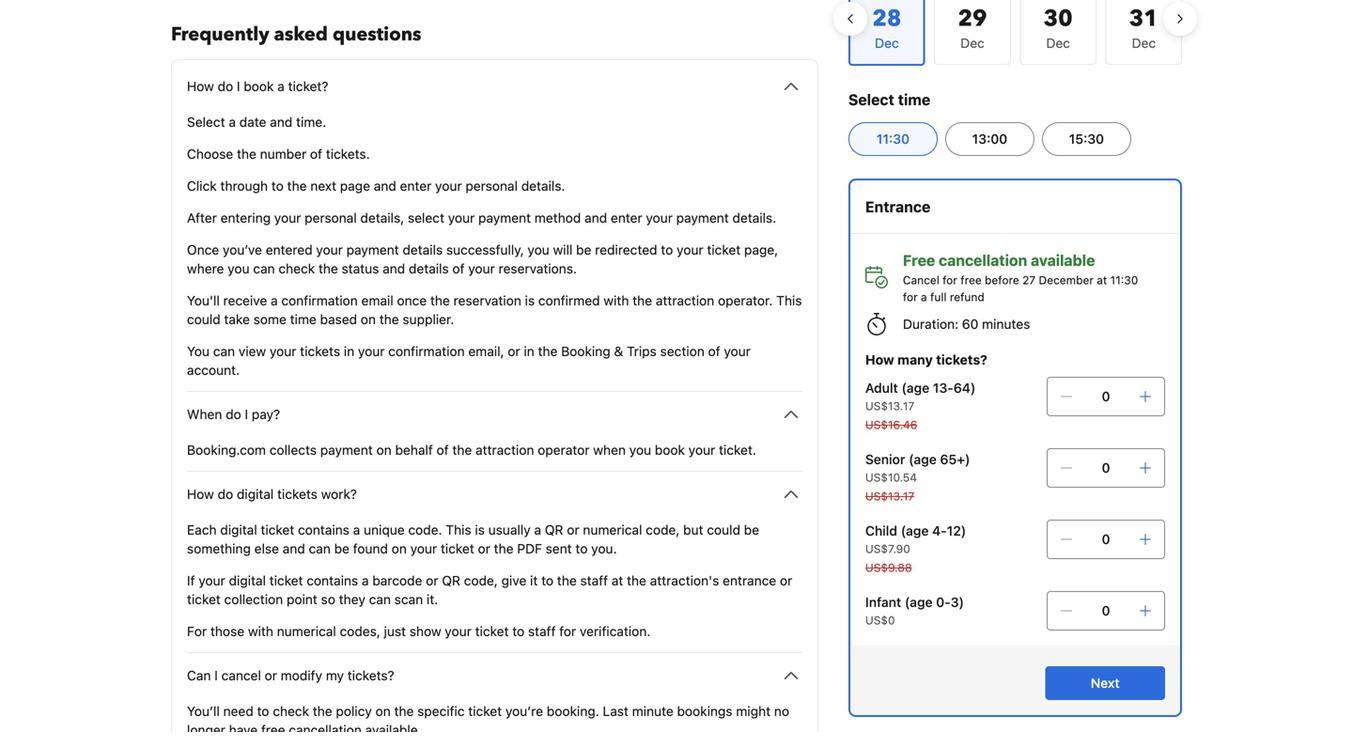 Task type: locate. For each thing, give the bounding box(es) containing it.
us$16.46
[[865, 418, 917, 431]]

the left status
[[319, 261, 338, 276]]

1 horizontal spatial select
[[848, 91, 894, 109]]

booking.com
[[187, 442, 266, 458]]

1 vertical spatial personal
[[305, 210, 357, 226]]

in down based
[[344, 343, 354, 359]]

1 horizontal spatial you
[[528, 242, 550, 257]]

2 vertical spatial be
[[334, 541, 350, 556]]

for inside how do digital tickets work? element
[[559, 623, 576, 639]]

in right email,
[[524, 343, 534, 359]]

dec down 30
[[1046, 35, 1070, 51]]

0 vertical spatial tickets
[[300, 343, 340, 359]]

is for reservation
[[525, 293, 535, 308]]

how do digital tickets work?
[[187, 486, 357, 502]]

(age for infant
[[905, 594, 933, 610]]

0 vertical spatial personal
[[466, 178, 518, 194]]

1 vertical spatial time
[[290, 312, 316, 327]]

how do digital tickets work? element
[[187, 506, 802, 641]]

tickets inside you can view your tickets in your confirmation email, or in the booking & trips section of your account.
[[300, 343, 340, 359]]

the inside 'each digital ticket contains a unique code. this is usually a qr or numerical code, but could be something else and can be found on your ticket or the pdf sent to you.'
[[494, 541, 514, 556]]

us$13.17 up us$16.46
[[865, 399, 915, 413]]

2 vertical spatial i
[[214, 668, 218, 683]]

0 horizontal spatial cancellation
[[289, 722, 362, 732]]

each
[[187, 522, 217, 538]]

some
[[253, 312, 287, 327]]

a up they
[[362, 573, 369, 588]]

(age inside infant (age 0-3) us$0
[[905, 594, 933, 610]]

region
[[833, 0, 1197, 73]]

ticket inside once you've entered your payment details successfully, you will be redirected to your ticket page, where you can check the status and details of your reservations.
[[707, 242, 741, 257]]

your left 'ticket.'
[[689, 442, 715, 458]]

1 0 from the top
[[1102, 389, 1110, 404]]

digital inside 'each digital ticket contains a unique code. this is usually a qr or numerical code, but could be something else and can be found on your ticket or the pdf sent to you.'
[[220, 522, 257, 538]]

1 horizontal spatial attraction
[[656, 293, 714, 308]]

1 vertical spatial enter
[[611, 210, 642, 226]]

do for pay?
[[226, 406, 241, 422]]

each digital ticket contains a unique code. this is usually a qr or numerical code, but could be something else and can be found on your ticket or the pdf sent to you.
[[187, 522, 759, 556]]

the inside once you've entered your payment details successfully, you will be redirected to your ticket page, where you can check the status and details of your reservations.
[[319, 261, 338, 276]]

0 horizontal spatial be
[[334, 541, 350, 556]]

of left tickets.
[[310, 146, 322, 162]]

dec inside 30 dec
[[1046, 35, 1070, 51]]

digital down booking.com
[[237, 486, 274, 502]]

0 vertical spatial time
[[898, 91, 930, 109]]

(age for child
[[901, 523, 929, 538]]

how do i book a ticket? button
[[187, 75, 802, 98]]

ticket down can i cancel or modify my tickets? dropdown button
[[468, 703, 502, 719]]

0 horizontal spatial i
[[214, 668, 218, 683]]

1 vertical spatial check
[[273, 703, 309, 719]]

to inside 'each digital ticket contains a unique code. this is usually a qr or numerical code, but could be something else and can be found on your ticket or the pdf sent to you.'
[[576, 541, 588, 556]]

select time
[[848, 91, 930, 109]]

and right else
[[283, 541, 305, 556]]

1 vertical spatial how
[[865, 352, 894, 367]]

qr up the sent
[[545, 522, 563, 538]]

0 vertical spatial details.
[[521, 178, 565, 194]]

enter
[[400, 178, 432, 194], [611, 210, 642, 226]]

do right when
[[226, 406, 241, 422]]

senior (age 65+) us$10.54
[[865, 452, 970, 484]]

(age left the 4-
[[901, 523, 929, 538]]

0 vertical spatial numerical
[[583, 522, 642, 538]]

tickets down based
[[300, 343, 340, 359]]

0 horizontal spatial code,
[[464, 573, 498, 588]]

1 horizontal spatial code,
[[646, 522, 680, 538]]

book inside dropdown button
[[244, 78, 274, 94]]

you can view your tickets in your confirmation email, or in the booking & trips section of your account.
[[187, 343, 751, 378]]

ticket
[[707, 242, 741, 257], [261, 522, 294, 538], [441, 541, 474, 556], [269, 573, 303, 588], [187, 592, 221, 607], [475, 623, 509, 639], [468, 703, 502, 719]]

2 vertical spatial for
[[559, 623, 576, 639]]

0 horizontal spatial in
[[344, 343, 354, 359]]

book right when
[[655, 442, 685, 458]]

click through to the next page and enter your personal details.
[[187, 178, 565, 194]]

last
[[603, 703, 629, 719]]

1 horizontal spatial be
[[576, 242, 591, 257]]

0 for child (age 4-12)
[[1102, 531, 1110, 547]]

tickets? right the my
[[347, 668, 394, 683]]

details. up method
[[521, 178, 565, 194]]

check down can i cancel or modify my tickets?
[[273, 703, 309, 719]]

free inside the 'free cancellation available cancel for free before 27 december at 11:30 for a full refund'
[[961, 273, 982, 287]]

1 horizontal spatial numerical
[[583, 522, 642, 538]]

time inside "you'll receive a confirmation email once the reservation is confirmed with the attraction operator. this could take some time based on the supplier."
[[290, 312, 316, 327]]

email,
[[468, 343, 504, 359]]

(age inside adult (age 13-64) us$13.17
[[902, 380, 930, 396]]

for down "cancel"
[[903, 290, 918, 304]]

do down booking.com
[[218, 486, 233, 502]]

tickets left "work?"
[[277, 486, 318, 502]]

can down you've
[[253, 261, 275, 276]]

1 vertical spatial select
[[187, 114, 225, 130]]

you
[[187, 343, 210, 359]]

0 vertical spatial do
[[218, 78, 233, 94]]

0 horizontal spatial this
[[446, 522, 471, 538]]

1 us$13.17 from the top
[[865, 399, 915, 413]]

staff down "it"
[[528, 623, 556, 639]]

need
[[223, 703, 253, 719]]

(age inside senior (age 65+) us$10.54
[[909, 452, 937, 467]]

15:30
[[1069, 131, 1104, 147]]

0 vertical spatial i
[[237, 78, 240, 94]]

numerical
[[583, 522, 642, 538], [277, 623, 336, 639]]

us$13.17 down "us$10.54"
[[865, 490, 915, 503]]

your inside if your digital ticket contains a barcode or qr code, give it to the staff at the attraction's entrance or ticket collection point so they can scan it.
[[199, 573, 225, 588]]

0 vertical spatial details
[[403, 242, 443, 257]]

to right redirected
[[661, 242, 673, 257]]

can inside if your digital ticket contains a barcode or qr code, give it to the staff at the attraction's entrance or ticket collection point so they can scan it.
[[369, 592, 391, 607]]

is
[[525, 293, 535, 308], [475, 522, 485, 538]]

0 horizontal spatial at
[[612, 573, 623, 588]]

section
[[660, 343, 705, 359]]

this right operator.
[[776, 293, 802, 308]]

found
[[353, 541, 388, 556]]

is left usually
[[475, 522, 485, 538]]

ticket inside you'll need to check the policy on the specific ticket you're booking. last minute bookings might no longer have free cancellation available.
[[468, 703, 502, 719]]

in
[[344, 343, 354, 359], [524, 343, 534, 359]]

ticket left page, on the top right of page
[[707, 242, 741, 257]]

1 vertical spatial do
[[226, 406, 241, 422]]

can up account.
[[213, 343, 235, 359]]

2 vertical spatial do
[[218, 486, 233, 502]]

check inside once you've entered your payment details successfully, you will be redirected to your ticket page, where you can check the status and details of your reservations.
[[279, 261, 315, 276]]

0 horizontal spatial could
[[187, 312, 221, 327]]

confirmation down supplier.
[[388, 343, 465, 359]]

dec inside 31 dec
[[1132, 35, 1156, 51]]

0 vertical spatial at
[[1097, 273, 1107, 287]]

0 vertical spatial be
[[576, 242, 591, 257]]

attraction
[[656, 293, 714, 308], [476, 442, 534, 458]]

1 horizontal spatial dec
[[1046, 35, 1070, 51]]

0 vertical spatial book
[[244, 78, 274, 94]]

1 vertical spatial tickets
[[277, 486, 318, 502]]

date
[[239, 114, 266, 130]]

when do i pay?
[[187, 406, 280, 422]]

29
[[958, 3, 987, 34]]

i inside how do i book a ticket? dropdown button
[[237, 78, 240, 94]]

us$9.88
[[865, 561, 912, 574]]

1 horizontal spatial enter
[[611, 210, 642, 226]]

next button
[[1045, 666, 1165, 700]]

after
[[187, 210, 217, 226]]

a left date
[[229, 114, 236, 130]]

at inside the 'free cancellation available cancel for free before 27 december at 11:30 for a full refund'
[[1097, 273, 1107, 287]]

0 horizontal spatial confirmation
[[281, 293, 358, 308]]

to left you.
[[576, 541, 588, 556]]

1 horizontal spatial this
[[776, 293, 802, 308]]

payment up successfully,
[[478, 210, 531, 226]]

ticket down code.
[[441, 541, 474, 556]]

just
[[384, 623, 406, 639]]

a inside "you'll receive a confirmation email once the reservation is confirmed with the attraction operator. this could take some time based on the supplier."
[[271, 293, 278, 308]]

0 vertical spatial cancellation
[[939, 251, 1027, 269]]

1 vertical spatial tickets?
[[347, 668, 394, 683]]

page,
[[744, 242, 778, 257]]

the down email
[[379, 312, 399, 327]]

your right redirected
[[677, 242, 703, 257]]

1 horizontal spatial confirmation
[[388, 343, 465, 359]]

a inside the 'free cancellation available cancel for free before 27 december at 11:30 for a full refund'
[[921, 290, 927, 304]]

the right behalf on the left
[[452, 442, 472, 458]]

full
[[930, 290, 947, 304]]

1 horizontal spatial with
[[604, 293, 629, 308]]

digital for do
[[237, 486, 274, 502]]

attraction down when do i pay? dropdown button
[[476, 442, 534, 458]]

2 horizontal spatial you
[[629, 442, 651, 458]]

once
[[187, 242, 219, 257]]

4 0 from the top
[[1102, 603, 1110, 618]]

(age left 0-
[[905, 594, 933, 610]]

senior
[[865, 452, 905, 467]]

qr down 'each digital ticket contains a unique code. this is usually a qr or numerical code, but could be something else and can be found on your ticket or the pdf sent to you.'
[[442, 573, 460, 588]]

0 vertical spatial code,
[[646, 522, 680, 538]]

be left found on the bottom
[[334, 541, 350, 556]]

numerical down the "point" on the bottom left of the page
[[277, 623, 336, 639]]

is inside "you'll receive a confirmation email once the reservation is confirmed with the attraction operator. this could take some time based on the supplier."
[[525, 293, 535, 308]]

how for how many tickets?
[[865, 352, 894, 367]]

this right code.
[[446, 522, 471, 538]]

those
[[210, 623, 244, 639]]

0 vertical spatial 11:30
[[877, 131, 910, 147]]

1 vertical spatial cancellation
[[289, 722, 362, 732]]

0 vertical spatial us$13.17
[[865, 399, 915, 413]]

digital up something
[[220, 522, 257, 538]]

1 horizontal spatial at
[[1097, 273, 1107, 287]]

at inside if your digital ticket contains a barcode or qr code, give it to the staff at the attraction's entrance or ticket collection point so they can scan it.
[[612, 573, 623, 588]]

on inside you'll need to check the policy on the specific ticket you're booking. last minute bookings might no longer have free cancellation available.
[[376, 703, 391, 719]]

on down email
[[361, 312, 376, 327]]

0 vertical spatial staff
[[580, 573, 608, 588]]

digital
[[237, 486, 274, 502], [220, 522, 257, 538], [229, 573, 266, 588]]

your down code.
[[410, 541, 437, 556]]

0 vertical spatial contains
[[298, 522, 349, 538]]

cancellation inside the 'free cancellation available cancel for free before 27 december at 11:30 for a full refund'
[[939, 251, 1027, 269]]

0 vertical spatial select
[[848, 91, 894, 109]]

(age left 65+)
[[909, 452, 937, 467]]

payment up status
[[346, 242, 399, 257]]

2 dec from the left
[[1046, 35, 1070, 51]]

1 dec from the left
[[961, 35, 985, 51]]

qr inside if your digital ticket contains a barcode or qr code, give it to the staff at the attraction's entrance or ticket collection point so they can scan it.
[[442, 573, 460, 588]]

select inside how do i book a ticket? element
[[187, 114, 225, 130]]

0 horizontal spatial with
[[248, 623, 273, 639]]

1 horizontal spatial qr
[[545, 522, 563, 538]]

27
[[1022, 273, 1036, 287]]

and right status
[[383, 261, 405, 276]]

cancellation
[[939, 251, 1027, 269], [289, 722, 362, 732]]

a up the some
[[271, 293, 278, 308]]

or up it.
[[426, 573, 438, 588]]

4-
[[932, 523, 947, 538]]

2 horizontal spatial for
[[943, 273, 957, 287]]

1 vertical spatial attraction
[[476, 442, 534, 458]]

1 horizontal spatial free
[[961, 273, 982, 287]]

details down select
[[403, 242, 443, 257]]

for for with
[[559, 623, 576, 639]]

my
[[326, 668, 344, 683]]

1 vertical spatial could
[[707, 522, 740, 538]]

to inside if your digital ticket contains a barcode or qr code, give it to the staff at the attraction's entrance or ticket collection point so they can scan it.
[[541, 573, 554, 588]]

digital inside if your digital ticket contains a barcode or qr code, give it to the staff at the attraction's entrance or ticket collection point so they can scan it.
[[229, 573, 266, 588]]

1 vertical spatial 11:30
[[1110, 273, 1138, 287]]

1 horizontal spatial tickets?
[[936, 352, 988, 367]]

a left "full"
[[921, 290, 927, 304]]

december
[[1039, 273, 1094, 287]]

the left attraction's
[[627, 573, 646, 588]]

a inside if your digital ticket contains a barcode or qr code, give it to the staff at the attraction's entrance or ticket collection point so they can scan it.
[[362, 573, 369, 588]]

to
[[271, 178, 284, 194], [661, 242, 673, 257], [576, 541, 588, 556], [541, 573, 554, 588], [512, 623, 525, 639], [257, 703, 269, 719]]

0 vertical spatial is
[[525, 293, 535, 308]]

how inside dropdown button
[[187, 486, 214, 502]]

details,
[[360, 210, 404, 226]]

1 vertical spatial free
[[261, 722, 285, 732]]

0 horizontal spatial dec
[[961, 35, 985, 51]]

redirected
[[595, 242, 657, 257]]

0 horizontal spatial book
[[244, 78, 274, 94]]

work?
[[321, 486, 357, 502]]

staff inside if your digital ticket contains a barcode or qr code, give it to the staff at the attraction's entrance or ticket collection point so they can scan it.
[[580, 573, 608, 588]]

1 horizontal spatial staff
[[580, 573, 608, 588]]

refund
[[950, 290, 985, 304]]

0 vertical spatial how
[[187, 78, 214, 94]]

1 vertical spatial this
[[446, 522, 471, 538]]

at down you.
[[612, 573, 623, 588]]

cancel
[[221, 668, 261, 683]]

a left ticket?
[[277, 78, 285, 94]]

(age for senior
[[909, 452, 937, 467]]

infant (age 0-3) us$0
[[865, 594, 964, 627]]

you.
[[591, 541, 617, 556]]

0 vertical spatial could
[[187, 312, 221, 327]]

how inside dropdown button
[[187, 78, 214, 94]]

specific
[[417, 703, 465, 719]]

contains up the so
[[307, 573, 358, 588]]

to inside once you've entered your payment details successfully, you will be redirected to your ticket page, where you can check the status and details of your reservations.
[[661, 242, 673, 257]]

1 vertical spatial code,
[[464, 573, 498, 588]]

0 vertical spatial qr
[[545, 522, 563, 538]]

1 vertical spatial details.
[[733, 210, 776, 226]]

2 0 from the top
[[1102, 460, 1110, 475]]

is inside 'each digital ticket contains a unique code. this is usually a qr or numerical code, but could be something else and can be found on your ticket or the pdf sent to you.'
[[475, 522, 485, 538]]

how up each
[[187, 486, 214, 502]]

(age inside child (age 4-12) us$7.90
[[901, 523, 929, 538]]

i inside when do i pay? dropdown button
[[245, 406, 248, 422]]

page
[[340, 178, 370, 194]]

of right behalf on the left
[[437, 442, 449, 458]]

can inside 'each digital ticket contains a unique code. this is usually a qr or numerical code, but could be something else and can be found on your ticket or the pdf sent to you.'
[[309, 541, 331, 556]]

free right have
[[261, 722, 285, 732]]

1 vertical spatial i
[[245, 406, 248, 422]]

2 vertical spatial you
[[629, 442, 651, 458]]

a inside dropdown button
[[277, 78, 285, 94]]

could down the you'll
[[187, 312, 221, 327]]

(age
[[902, 380, 930, 396], [909, 452, 937, 467], [901, 523, 929, 538], [905, 594, 933, 610]]

for up "full"
[[943, 273, 957, 287]]

0 vertical spatial you
[[528, 242, 550, 257]]

tickets inside dropdown button
[[277, 486, 318, 502]]

do inside dropdown button
[[218, 78, 233, 94]]

0 horizontal spatial time
[[290, 312, 316, 327]]

0 vertical spatial enter
[[400, 178, 432, 194]]

something
[[187, 541, 251, 556]]

1 vertical spatial details
[[409, 261, 449, 276]]

1 horizontal spatial could
[[707, 522, 740, 538]]

with inside "you'll receive a confirmation email once the reservation is confirmed with the attraction operator. this could take some time based on the supplier."
[[604, 293, 629, 308]]

i inside can i cancel or modify my tickets? dropdown button
[[214, 668, 218, 683]]

0 horizontal spatial enter
[[400, 178, 432, 194]]

0 vertical spatial confirmation
[[281, 293, 358, 308]]

1 vertical spatial us$13.17
[[865, 490, 915, 503]]

select for select a date and time.
[[187, 114, 225, 130]]

cancellation up before on the top
[[939, 251, 1027, 269]]

1 vertical spatial with
[[248, 623, 273, 639]]

0 horizontal spatial attraction
[[476, 442, 534, 458]]

i for pay?
[[245, 406, 248, 422]]

scan
[[394, 592, 423, 607]]

dec for 29
[[961, 35, 985, 51]]

details. up page, on the top right of page
[[733, 210, 776, 226]]

can inside you can view your tickets in your confirmation email, or in the booking & trips section of your account.
[[213, 343, 235, 359]]

digital for your
[[229, 573, 266, 588]]

personal up after entering your personal details, select your payment method and enter your payment details.
[[466, 178, 518, 194]]

0 horizontal spatial free
[[261, 722, 285, 732]]

have
[[229, 722, 258, 732]]

after entering your personal details, select your payment method and enter your payment details.
[[187, 210, 776, 226]]

do
[[218, 78, 233, 94], [226, 406, 241, 422], [218, 486, 233, 502]]

check inside you'll need to check the policy on the specific ticket you're booking. last minute bookings might no longer have free cancellation available.
[[273, 703, 309, 719]]

booking
[[561, 343, 610, 359]]

us$13.17 inside adult (age 13-64) us$13.17
[[865, 399, 915, 413]]

0 horizontal spatial is
[[475, 522, 485, 538]]

1 vertical spatial digital
[[220, 522, 257, 538]]

0 horizontal spatial qr
[[442, 573, 460, 588]]

0 horizontal spatial select
[[187, 114, 225, 130]]

confirmation inside "you'll receive a confirmation email once the reservation is confirmed with the attraction operator. this could take some time based on the supplier."
[[281, 293, 358, 308]]

digital inside how do digital tickets work? dropdown button
[[237, 486, 274, 502]]

confirmed
[[538, 293, 600, 308]]

you up reservations.
[[528, 242, 550, 257]]

1 horizontal spatial cancellation
[[939, 251, 1027, 269]]

to right need
[[257, 703, 269, 719]]

details up once
[[409, 261, 449, 276]]

65+)
[[940, 452, 970, 467]]

duration:
[[903, 316, 959, 332]]

3 dec from the left
[[1132, 35, 1156, 51]]

0 for senior (age 65+)
[[1102, 460, 1110, 475]]

select a date and time.
[[187, 114, 326, 130]]

can inside once you've entered your payment details successfully, you will be redirected to your ticket page, where you can check the status and details of your reservations.
[[253, 261, 275, 276]]

0
[[1102, 389, 1110, 404], [1102, 460, 1110, 475], [1102, 531, 1110, 547], [1102, 603, 1110, 618]]

and right the page
[[374, 178, 396, 194]]

qr
[[545, 522, 563, 538], [442, 573, 460, 588]]

cancellation inside you'll need to check the policy on the specific ticket you're booking. last minute bookings might no longer have free cancellation available.
[[289, 722, 362, 732]]

code.
[[408, 522, 442, 538]]

0 vertical spatial digital
[[237, 486, 274, 502]]

13-
[[933, 380, 954, 396]]

1 vertical spatial staff
[[528, 623, 556, 639]]

11:30 right "december"
[[1110, 273, 1138, 287]]

3 0 from the top
[[1102, 531, 1110, 547]]

on inside "you'll receive a confirmation email once the reservation is confirmed with the attraction operator. this could take some time based on the supplier."
[[361, 312, 376, 327]]

you down you've
[[228, 261, 250, 276]]

0 vertical spatial this
[[776, 293, 802, 308]]

is down reservations.
[[525, 293, 535, 308]]

you've
[[223, 242, 262, 257]]

could inside "you'll receive a confirmation email once the reservation is confirmed with the attraction operator. this could take some time based on the supplier."
[[187, 312, 221, 327]]

sent
[[546, 541, 572, 556]]

booking.com collects payment on behalf of the attraction operator when you book your ticket.
[[187, 442, 756, 458]]

how up "adult"
[[865, 352, 894, 367]]

on inside 'each digital ticket contains a unique code. this is usually a qr or numerical code, but could be something else and can be found on your ticket or the pdf sent to you.'
[[392, 541, 407, 556]]

how for how do digital tickets work?
[[187, 486, 214, 502]]

do up select a date and time.
[[218, 78, 233, 94]]

i right can
[[214, 668, 218, 683]]

of right section
[[708, 343, 720, 359]]

dec inside 29 dec
[[961, 35, 985, 51]]

frequently
[[171, 22, 269, 47]]

contains
[[298, 522, 349, 538], [307, 573, 358, 588]]

1 horizontal spatial details.
[[733, 210, 776, 226]]

the down usually
[[494, 541, 514, 556]]

you right when
[[629, 442, 651, 458]]

longer
[[187, 722, 225, 732]]

payment
[[478, 210, 531, 226], [676, 210, 729, 226], [346, 242, 399, 257], [320, 442, 373, 458]]

enter up redirected
[[611, 210, 642, 226]]



Task type: vqa. For each thing, say whether or not it's contained in the screenshot.
the PDF
yes



Task type: describe. For each thing, give the bounding box(es) containing it.
adult
[[865, 380, 898, 396]]

for
[[187, 623, 207, 639]]

1 in from the left
[[344, 343, 354, 359]]

ticket up else
[[261, 522, 294, 538]]

your right select
[[448, 210, 475, 226]]

ticket down if your digital ticket contains a barcode or qr code, give it to the staff at the attraction's entrance or ticket collection point so they can scan it.
[[475, 623, 509, 639]]

it.
[[427, 592, 438, 607]]

of inside you can view your tickets in your confirmation email, or in the booking & trips section of your account.
[[708, 343, 720, 359]]

with inside how do digital tickets work? element
[[248, 623, 273, 639]]

numerical inside 'each digital ticket contains a unique code. this is usually a qr or numerical code, but could be something else and can be found on your ticket or the pdf sent to you.'
[[583, 522, 642, 538]]

infant
[[865, 594, 901, 610]]

reservation
[[453, 293, 521, 308]]

barcode
[[372, 573, 422, 588]]

of inside once you've entered your payment details successfully, you will be redirected to your ticket page, where you can check the status and details of your reservations.
[[452, 261, 465, 276]]

you're
[[505, 703, 543, 719]]

payment inside once you've entered your payment details successfully, you will be redirected to your ticket page, where you can check the status and details of your reservations.
[[346, 242, 399, 257]]

code, inside 'each digital ticket contains a unique code. this is usually a qr or numerical code, but could be something else and can be found on your ticket or the pdf sent to you.'
[[646, 522, 680, 538]]

1 vertical spatial numerical
[[277, 623, 336, 639]]

bookings
[[677, 703, 733, 719]]

for those with numerical codes, just show your ticket to staff for verification.
[[187, 623, 651, 639]]

your right show
[[445, 623, 472, 639]]

the down the sent
[[557, 573, 577, 588]]

you'll
[[187, 703, 220, 719]]

to down choose the number of tickets.
[[271, 178, 284, 194]]

when
[[593, 442, 626, 458]]

31
[[1129, 3, 1158, 34]]

0 horizontal spatial personal
[[305, 210, 357, 226]]

duration: 60 minutes
[[903, 316, 1030, 332]]

tickets.
[[326, 146, 370, 162]]

you'll receive a confirmation email once the reservation is confirmed with the attraction operator. this could take some time based on the supplier.
[[187, 293, 802, 327]]

&
[[614, 343, 623, 359]]

your inside 'each digital ticket contains a unique code. this is usually a qr or numerical code, but could be something else and can be found on your ticket or the pdf sent to you.'
[[410, 541, 437, 556]]

you'll
[[187, 293, 220, 308]]

a up pdf
[[534, 522, 541, 538]]

receive
[[223, 293, 267, 308]]

us$7.90
[[865, 542, 910, 555]]

0 for infant (age 0-3)
[[1102, 603, 1110, 618]]

child (age 4-12) us$7.90
[[865, 523, 966, 555]]

minute
[[632, 703, 674, 719]]

the up available.
[[394, 703, 414, 719]]

or up the sent
[[567, 522, 579, 538]]

0 for adult (age 13-64)
[[1102, 389, 1110, 404]]

the up supplier.
[[430, 293, 450, 308]]

the up "through"
[[237, 146, 256, 162]]

to down if your digital ticket contains a barcode or qr code, give it to the staff at the attraction's entrance or ticket collection point so they can scan it.
[[512, 623, 525, 639]]

is for this
[[475, 522, 485, 538]]

your up entered on the top left
[[274, 210, 301, 226]]

once you've entered your payment details successfully, you will be redirected to your ticket page, where you can check the status and details of your reservations.
[[187, 242, 778, 276]]

your down successfully,
[[468, 261, 495, 276]]

this inside 'each digital ticket contains a unique code. this is usually a qr or numerical code, but could be something else and can be found on your ticket or the pdf sent to you.'
[[446, 522, 471, 538]]

unique
[[364, 522, 405, 538]]

time.
[[296, 114, 326, 130]]

your up redirected
[[646, 210, 673, 226]]

so
[[321, 592, 335, 607]]

0-
[[936, 594, 951, 610]]

and inside 'each digital ticket contains a unique code. this is usually a qr or numerical code, but could be something else and can be found on your ticket or the pdf sent to you.'
[[283, 541, 305, 556]]

11:30 inside the 'free cancellation available cancel for free before 27 december at 11:30 for a full refund'
[[1110, 273, 1138, 287]]

if
[[187, 573, 195, 588]]

view
[[239, 343, 266, 359]]

next
[[310, 178, 336, 194]]

1 vertical spatial book
[[655, 442, 685, 458]]

the left next
[[287, 178, 307, 194]]

supplier.
[[403, 312, 454, 327]]

do for book
[[218, 78, 233, 94]]

the left the policy
[[313, 703, 332, 719]]

3)
[[951, 594, 964, 610]]

select
[[408, 210, 444, 226]]

behalf
[[395, 442, 433, 458]]

2 horizontal spatial be
[[744, 522, 759, 538]]

and inside once you've entered your payment details successfully, you will be redirected to your ticket page, where you can check the status and details of your reservations.
[[383, 261, 405, 276]]

2 us$13.17 from the top
[[865, 490, 915, 503]]

your up select
[[435, 178, 462, 194]]

your up status
[[316, 242, 343, 257]]

verification.
[[580, 623, 651, 639]]

give
[[501, 573, 527, 588]]

ticket down if at the left bottom of the page
[[187, 592, 221, 607]]

0 vertical spatial tickets?
[[936, 352, 988, 367]]

0 vertical spatial for
[[943, 273, 957, 287]]

qr inside 'each digital ticket contains a unique code. this is usually a qr or numerical code, but could be something else and can be found on your ticket or the pdf sent to you.'
[[545, 522, 563, 538]]

available.
[[365, 722, 422, 732]]

payment up operator.
[[676, 210, 729, 226]]

do for tickets
[[218, 486, 233, 502]]

64)
[[954, 380, 976, 396]]

next
[[1091, 675, 1120, 691]]

select for select time
[[848, 91, 894, 109]]

collects
[[270, 442, 317, 458]]

entered
[[266, 242, 313, 257]]

or inside dropdown button
[[265, 668, 277, 683]]

1 horizontal spatial time
[[898, 91, 930, 109]]

frequently asked questions
[[171, 22, 421, 47]]

pdf
[[517, 541, 542, 556]]

how many tickets?
[[865, 352, 988, 367]]

and right date
[[270, 114, 293, 130]]

entrance
[[865, 198, 931, 216]]

or inside you can view your tickets in your confirmation email, or in the booking & trips section of your account.
[[508, 343, 520, 359]]

no
[[774, 703, 789, 719]]

it
[[530, 573, 538, 588]]

account.
[[187, 362, 240, 378]]

trips
[[627, 343, 657, 359]]

modify
[[281, 668, 322, 683]]

payment up "work?"
[[320, 442, 373, 458]]

on left behalf on the left
[[376, 442, 392, 458]]

for for available
[[903, 290, 918, 304]]

the up trips
[[633, 293, 652, 308]]

confirmation inside you can view your tickets in your confirmation email, or in the booking & trips section of your account.
[[388, 343, 465, 359]]

29 dec
[[958, 3, 987, 51]]

but
[[683, 522, 703, 538]]

region containing 29
[[833, 0, 1197, 73]]

might
[[736, 703, 771, 719]]

0 horizontal spatial you
[[228, 261, 250, 276]]

13:00
[[972, 131, 1008, 147]]

us$0
[[865, 614, 895, 627]]

cancel
[[903, 273, 939, 287]]

i for book
[[237, 78, 240, 94]]

or down usually
[[478, 541, 490, 556]]

0 horizontal spatial staff
[[528, 623, 556, 639]]

and right method
[[585, 210, 607, 226]]

available
[[1031, 251, 1095, 269]]

operator
[[538, 442, 590, 458]]

asked
[[274, 22, 328, 47]]

30 dec
[[1044, 3, 1073, 51]]

0 horizontal spatial details.
[[521, 178, 565, 194]]

31 dec
[[1129, 3, 1158, 51]]

how do i book a ticket? element
[[187, 98, 802, 380]]

collection
[[224, 592, 283, 607]]

attraction's
[[650, 573, 719, 588]]

when do i pay? button
[[187, 403, 802, 426]]

how for how do i book a ticket?
[[187, 78, 214, 94]]

dec for 30
[[1046, 35, 1070, 51]]

can
[[187, 668, 211, 683]]

the inside you can view your tickets in your confirmation email, or in the booking & trips section of your account.
[[538, 343, 558, 359]]

a up found on the bottom
[[353, 522, 360, 538]]

ticket up the "point" on the bottom left of the page
[[269, 573, 303, 588]]

us$10.54
[[865, 471, 917, 484]]

many
[[898, 352, 933, 367]]

tickets? inside dropdown button
[[347, 668, 394, 683]]

how do digital tickets work? button
[[187, 483, 802, 506]]

free
[[903, 251, 935, 269]]

be inside once you've entered your payment details successfully, you will be redirected to your ticket page, where you can check the status and details of your reservations.
[[576, 242, 591, 257]]

to inside you'll need to check the policy on the specific ticket you're booking. last minute bookings might no longer have free cancellation available.
[[257, 703, 269, 719]]

your right view
[[270, 343, 296, 359]]

could inside 'each digital ticket contains a unique code. this is usually a qr or numerical code, but could be something else and can be found on your ticket or the pdf sent to you.'
[[707, 522, 740, 538]]

code, inside if your digital ticket contains a barcode or qr code, give it to the staff at the attraction's entrance or ticket collection point so they can scan it.
[[464, 573, 498, 588]]

contains inside if your digital ticket contains a barcode or qr code, give it to the staff at the attraction's entrance or ticket collection point so they can scan it.
[[307, 573, 358, 588]]

where
[[187, 261, 224, 276]]

contains inside 'each digital ticket contains a unique code. this is usually a qr or numerical code, but could be something else and can be found on your ticket or the pdf sent to you.'
[[298, 522, 349, 538]]

or right the 'entrance'
[[780, 573, 792, 588]]

choose the number of tickets.
[[187, 146, 370, 162]]

can i cancel or modify my tickets? button
[[187, 664, 802, 687]]

if your digital ticket contains a barcode or qr code, give it to the staff at the attraction's entrance or ticket collection point so they can scan it.
[[187, 573, 792, 607]]

email
[[361, 293, 393, 308]]

2 in from the left
[[524, 343, 534, 359]]

through
[[220, 178, 268, 194]]

this inside "you'll receive a confirmation email once the reservation is confirmed with the attraction operator. this could take some time based on the supplier."
[[776, 293, 802, 308]]

your down email
[[358, 343, 385, 359]]

your down operator.
[[724, 343, 751, 359]]

12)
[[947, 523, 966, 538]]

attraction inside "you'll receive a confirmation email once the reservation is confirmed with the attraction operator. this could take some time based on the supplier."
[[656, 293, 714, 308]]

free inside you'll need to check the policy on the specific ticket you're booking. last minute bookings might no longer have free cancellation available.
[[261, 722, 285, 732]]

point
[[287, 592, 317, 607]]

60
[[962, 316, 979, 332]]

1 horizontal spatial personal
[[466, 178, 518, 194]]

(age for adult
[[902, 380, 930, 396]]



